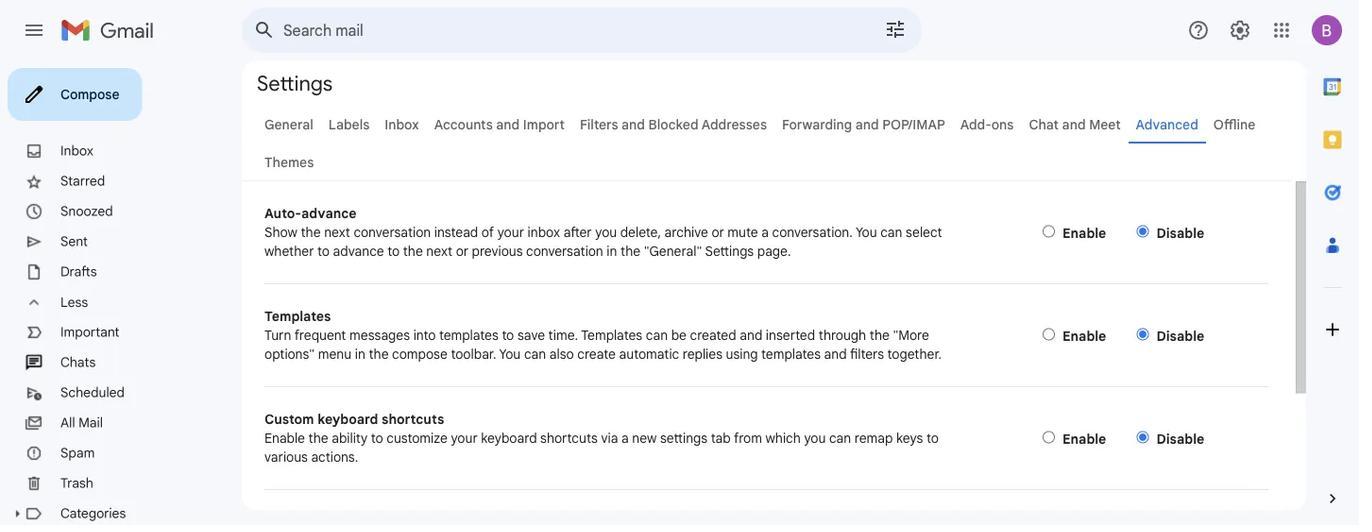 Task type: locate. For each thing, give the bounding box(es) containing it.
chat
[[1029, 116, 1059, 133]]

1 vertical spatial next
[[426, 243, 453, 259]]

1 vertical spatial your
[[451, 430, 478, 446]]

after
[[564, 224, 592, 240]]

1 disable radio from the top
[[1137, 328, 1149, 341]]

1 horizontal spatial settings
[[705, 243, 754, 259]]

0 horizontal spatial templates
[[439, 327, 499, 343]]

1 enable radio from the top
[[1043, 225, 1056, 238]]

1 vertical spatial enable radio
[[1043, 328, 1056, 341]]

can inside auto-advance show the next conversation instead of your inbox after you delete, archive or mute a conversation. you can select whether to advance to the next or previous conversation in the "general" settings page.
[[881, 224, 903, 240]]

0 vertical spatial templates
[[265, 308, 331, 325]]

a
[[762, 224, 769, 240], [622, 430, 629, 446]]

accounts
[[434, 116, 493, 133]]

1 horizontal spatial keyboard
[[481, 430, 537, 446]]

keyboard down toolbar.
[[481, 430, 537, 446]]

can
[[881, 224, 903, 240], [646, 327, 668, 343], [524, 346, 546, 362], [830, 430, 852, 446]]

in left "general"
[[607, 243, 617, 259]]

inbox up the starred link
[[60, 143, 93, 159]]

in
[[607, 243, 617, 259], [355, 346, 366, 362]]

in inside auto-advance show the next conversation instead of your inbox after you delete, archive or mute a conversation. you can select whether to advance to the next or previous conversation in the "general" settings page.
[[607, 243, 617, 259]]

1 horizontal spatial in
[[607, 243, 617, 259]]

3 disable from the top
[[1157, 431, 1205, 447]]

2 enable radio from the top
[[1043, 328, 1056, 341]]

filters
[[850, 346, 884, 362]]

1 disable from the top
[[1157, 225, 1205, 241]]

0 vertical spatial in
[[607, 243, 617, 259]]

0 horizontal spatial a
[[622, 430, 629, 446]]

1 vertical spatial in
[[355, 346, 366, 362]]

0 vertical spatial enable radio
[[1043, 225, 1056, 238]]

a inside auto-advance show the next conversation instead of your inbox after you delete, archive or mute a conversation. you can select whether to advance to the next or previous conversation in the "general" settings page.
[[762, 224, 769, 240]]

next right show
[[324, 224, 350, 240]]

1 horizontal spatial or
[[712, 224, 725, 240]]

Disable radio
[[1137, 328, 1149, 341], [1137, 431, 1149, 444]]

1 vertical spatial keyboard
[[481, 430, 537, 446]]

automatic
[[619, 346, 680, 362]]

1 horizontal spatial you
[[805, 430, 826, 446]]

1 horizontal spatial inbox
[[385, 116, 419, 133]]

can inside custom keyboard shortcuts enable the ability to customize your keyboard shortcuts via a new settings tab from which you can remap keys to various actions.
[[830, 430, 852, 446]]

in inside templates turn frequent messages into templates to save time. templates can be created and inserted through the "more options" menu in the compose toolbar. you can also create automatic replies using templates and filters together.
[[355, 346, 366, 362]]

can left remap
[[830, 430, 852, 446]]

1 vertical spatial you
[[805, 430, 826, 446]]

0 vertical spatial you
[[596, 224, 617, 240]]

shortcuts up customize
[[382, 411, 444, 428]]

offline link
[[1214, 116, 1256, 133]]

conversation
[[354, 224, 431, 240], [526, 243, 604, 259]]

2 disable from the top
[[1157, 328, 1205, 344]]

toolbar.
[[451, 346, 497, 362]]

you right after
[[596, 224, 617, 240]]

enable for turn frequent messages into templates to save time. templates can be created and inserted through the "more options" menu in the compose toolbar. you can also create automatic replies using templates and filters together.
[[1063, 328, 1107, 344]]

inbox link right labels link
[[385, 116, 419, 133]]

forwarding and pop/imap link
[[782, 116, 946, 133]]

inbox right labels link
[[385, 116, 419, 133]]

disable
[[1157, 225, 1205, 241], [1157, 328, 1205, 344], [1157, 431, 1205, 447]]

mail
[[79, 415, 103, 431]]

delete,
[[621, 224, 661, 240]]

to left save
[[502, 327, 514, 343]]

you right which at bottom
[[805, 430, 826, 446]]

and down through
[[824, 346, 847, 362]]

templates
[[439, 327, 499, 343], [762, 346, 821, 362]]

1 horizontal spatial a
[[762, 224, 769, 240]]

None search field
[[242, 8, 922, 53]]

keyboard up ability at the left bottom of page
[[318, 411, 378, 428]]

1 vertical spatial disable
[[1157, 328, 1205, 344]]

your inside custom keyboard shortcuts enable the ability to customize your keyboard shortcuts via a new settings tab from which you can remap keys to various actions.
[[451, 430, 478, 446]]

main menu image
[[23, 19, 45, 42]]

tab list
[[1307, 60, 1360, 457]]

and right the filters
[[622, 116, 645, 133]]

0 horizontal spatial in
[[355, 346, 366, 362]]

the
[[301, 224, 321, 240], [403, 243, 423, 259], [621, 243, 641, 259], [870, 327, 890, 343], [369, 346, 389, 362], [309, 430, 328, 446]]

important
[[60, 324, 120, 341]]

starred link
[[60, 173, 105, 189]]

all mail
[[60, 415, 103, 431]]

offline
[[1214, 116, 1256, 133]]

a up page.
[[762, 224, 769, 240]]

0 horizontal spatial shortcuts
[[382, 411, 444, 428]]

0 vertical spatial advance
[[301, 205, 357, 222]]

0 horizontal spatial you
[[499, 346, 521, 362]]

and for chat
[[1063, 116, 1086, 133]]

you
[[596, 224, 617, 240], [805, 430, 826, 446]]

1 vertical spatial templates
[[581, 327, 643, 343]]

0 vertical spatial inbox link
[[385, 116, 419, 133]]

templates down inserted
[[762, 346, 821, 362]]

1 horizontal spatial inbox link
[[385, 116, 419, 133]]

a right via
[[622, 430, 629, 446]]

conversation.
[[773, 224, 853, 240]]

"more
[[893, 327, 930, 343]]

0 vertical spatial a
[[762, 224, 769, 240]]

conversation left the instead on the left
[[354, 224, 431, 240]]

1 vertical spatial conversation
[[526, 243, 604, 259]]

you
[[856, 224, 878, 240], [499, 346, 521, 362]]

you inside templates turn frequent messages into templates to save time. templates can be created and inserted through the "more options" menu in the compose toolbar. you can also create automatic replies using templates and filters together.
[[499, 346, 521, 362]]

1 horizontal spatial your
[[498, 224, 524, 240]]

also
[[550, 346, 574, 362]]

0 horizontal spatial your
[[451, 430, 478, 446]]

your right customize
[[451, 430, 478, 446]]

all mail link
[[60, 415, 103, 431]]

Enable radio
[[1043, 225, 1056, 238], [1043, 328, 1056, 341]]

0 vertical spatial disable radio
[[1137, 328, 1149, 341]]

add-ons link
[[961, 116, 1014, 133]]

0 vertical spatial templates
[[439, 327, 499, 343]]

your for inbox
[[498, 224, 524, 240]]

customize
[[387, 430, 448, 446]]

compose
[[60, 86, 119, 103]]

1 vertical spatial settings
[[705, 243, 754, 259]]

spam link
[[60, 445, 95, 462]]

your
[[498, 224, 524, 240], [451, 430, 478, 446]]

or down the instead on the left
[[456, 243, 469, 259]]

inserted
[[766, 327, 816, 343]]

"general"
[[644, 243, 702, 259]]

0 vertical spatial your
[[498, 224, 524, 240]]

advanced link
[[1136, 116, 1199, 133]]

sent
[[60, 233, 88, 250]]

1 vertical spatial disable radio
[[1137, 431, 1149, 444]]

the up whether
[[301, 224, 321, 240]]

2 vertical spatial disable
[[1157, 431, 1205, 447]]

1 vertical spatial you
[[499, 346, 521, 362]]

various
[[265, 449, 308, 465]]

can down save
[[524, 346, 546, 362]]

0 horizontal spatial conversation
[[354, 224, 431, 240]]

chat and meet
[[1029, 116, 1121, 133]]

and left 'import'
[[496, 116, 520, 133]]

1 vertical spatial a
[[622, 430, 629, 446]]

1 vertical spatial templates
[[762, 346, 821, 362]]

0 vertical spatial next
[[324, 224, 350, 240]]

inbox link
[[385, 116, 419, 133], [60, 143, 93, 159]]

create
[[578, 346, 616, 362]]

and right chat
[[1063, 116, 1086, 133]]

your right of
[[498, 224, 524, 240]]

0 horizontal spatial settings
[[257, 70, 333, 96]]

tab
[[711, 430, 731, 446]]

inbox link up the starred link
[[60, 143, 93, 159]]

1 vertical spatial inbox
[[60, 143, 93, 159]]

accounts and import link
[[434, 116, 565, 133]]

inbox
[[528, 224, 560, 240]]

0 vertical spatial you
[[856, 224, 878, 240]]

0 horizontal spatial keyboard
[[318, 411, 378, 428]]

and left pop/imap
[[856, 116, 879, 133]]

Enable radio
[[1043, 431, 1056, 444]]

can up automatic
[[646, 327, 668, 343]]

navigation
[[0, 60, 242, 525]]

0 vertical spatial keyboard
[[318, 411, 378, 428]]

templates
[[265, 308, 331, 325], [581, 327, 643, 343]]

2 disable radio from the top
[[1137, 431, 1149, 444]]

categories link
[[60, 506, 126, 522]]

and for accounts
[[496, 116, 520, 133]]

1 horizontal spatial you
[[856, 224, 878, 240]]

sent link
[[60, 233, 88, 250]]

messages
[[350, 327, 410, 343]]

the up actions. in the left of the page
[[309, 430, 328, 446]]

instead
[[434, 224, 478, 240]]

0 vertical spatial settings
[[257, 70, 333, 96]]

1 horizontal spatial shortcuts
[[541, 430, 598, 446]]

Disable radio
[[1137, 225, 1149, 238]]

you inside auto-advance show the next conversation instead of your inbox after you delete, archive or mute a conversation. you can select whether to advance to the next or previous conversation in the "general" settings page.
[[596, 224, 617, 240]]

next down the instead on the left
[[426, 243, 453, 259]]

0 vertical spatial conversation
[[354, 224, 431, 240]]

settings inside auto-advance show the next conversation instead of your inbox after you delete, archive or mute a conversation. you can select whether to advance to the next or previous conversation in the "general" settings page.
[[705, 243, 754, 259]]

filters and blocked addresses link
[[580, 116, 767, 133]]

or left the mute
[[712, 224, 725, 240]]

templates turn frequent messages into templates to save time. templates can be created and inserted through the "more options" menu in the compose toolbar. you can also create automatic replies using templates and filters together.
[[265, 308, 942, 362]]

0 vertical spatial disable
[[1157, 225, 1205, 241]]

you down save
[[499, 346, 521, 362]]

to right whether
[[318, 243, 330, 259]]

and
[[496, 116, 520, 133], [622, 116, 645, 133], [856, 116, 879, 133], [1063, 116, 1086, 133], [740, 327, 763, 343], [824, 346, 847, 362]]

shortcuts
[[382, 411, 444, 428], [541, 430, 598, 446]]

trash
[[60, 475, 93, 492]]

snoozed
[[60, 203, 113, 220]]

and for filters
[[622, 116, 645, 133]]

meet
[[1090, 116, 1121, 133]]

your inside auto-advance show the next conversation instead of your inbox after you delete, archive or mute a conversation. you can select whether to advance to the next or previous conversation in the "general" settings page.
[[498, 224, 524, 240]]

through
[[819, 327, 867, 343]]

0 horizontal spatial you
[[596, 224, 617, 240]]

to up messages
[[388, 243, 400, 259]]

new
[[632, 430, 657, 446]]

1 horizontal spatial conversation
[[526, 243, 604, 259]]

conversation down after
[[526, 243, 604, 259]]

disable for turn frequent messages into templates to save time. templates can be created and inserted through the "more options" menu in the compose toolbar. you can also create automatic replies using templates and filters together.
[[1157, 328, 1205, 344]]

replies
[[683, 346, 723, 362]]

settings down the mute
[[705, 243, 754, 259]]

shortcuts left via
[[541, 430, 598, 446]]

advance right whether
[[333, 243, 384, 259]]

can left the select
[[881, 224, 903, 240]]

themes link
[[265, 154, 314, 171]]

pop/imap
[[883, 116, 946, 133]]

advance up whether
[[301, 205, 357, 222]]

settings up general link
[[257, 70, 333, 96]]

templates up turn
[[265, 308, 331, 325]]

in right menu
[[355, 346, 366, 362]]

themes
[[265, 154, 314, 171]]

0 horizontal spatial inbox link
[[60, 143, 93, 159]]

1 vertical spatial or
[[456, 243, 469, 259]]

templates up create
[[581, 327, 643, 343]]

templates up toolbar.
[[439, 327, 499, 343]]

1 horizontal spatial templates
[[762, 346, 821, 362]]

of
[[482, 224, 494, 240]]

enable for enable the ability to customize your keyboard shortcuts via a new settings tab from which you can remap keys to various actions.
[[1063, 431, 1107, 447]]

you right conversation.
[[856, 224, 878, 240]]



Task type: vqa. For each thing, say whether or not it's contained in the screenshot.
Enable radio corresponding to Show the next conversation instead of your inbox after you delete, archive or mute a conversation. You can select whether to advance to the next or previous conversation in the "General" Settings page.
yes



Task type: describe. For each thing, give the bounding box(es) containing it.
Search mail text field
[[283, 21, 832, 40]]

created
[[690, 327, 737, 343]]

gmail image
[[60, 11, 163, 49]]

labels link
[[329, 116, 370, 133]]

0 horizontal spatial inbox
[[60, 143, 93, 159]]

1 horizontal spatial templates
[[581, 327, 643, 343]]

0 horizontal spatial or
[[456, 243, 469, 259]]

to inside templates turn frequent messages into templates to save time. templates can be created and inserted through the "more options" menu in the compose toolbar. you can also create automatic replies using templates and filters together.
[[502, 327, 514, 343]]

compose button
[[8, 68, 142, 121]]

navigation containing compose
[[0, 60, 242, 525]]

a inside custom keyboard shortcuts enable the ability to customize your keyboard shortcuts via a new settings tab from which you can remap keys to various actions.
[[622, 430, 629, 446]]

ability
[[332, 430, 368, 446]]

auto-advance show the next conversation instead of your inbox after you delete, archive or mute a conversation. you can select whether to advance to the next or previous conversation in the "general" settings page.
[[265, 205, 943, 259]]

archive
[[665, 224, 709, 240]]

custom
[[265, 411, 314, 428]]

disable for show the next conversation instead of your inbox after you delete, archive or mute a conversation. you can select whether to advance to the next or previous conversation in the "general" settings page.
[[1157, 225, 1205, 241]]

forwarding and pop/imap
[[782, 116, 946, 133]]

settings
[[660, 430, 708, 446]]

search mail image
[[248, 13, 282, 47]]

frequent
[[294, 327, 346, 343]]

to right keys
[[927, 430, 939, 446]]

the down messages
[[369, 346, 389, 362]]

0 horizontal spatial next
[[324, 224, 350, 240]]

enable inside custom keyboard shortcuts enable the ability to customize your keyboard shortcuts via a new settings tab from which you can remap keys to various actions.
[[265, 430, 305, 446]]

menu
[[318, 346, 352, 362]]

select
[[906, 224, 943, 240]]

enable radio for show the next conversation instead of your inbox after you delete, archive or mute a conversation. you can select whether to advance to the next or previous conversation in the "general" settings page.
[[1043, 225, 1056, 238]]

0 vertical spatial inbox
[[385, 116, 419, 133]]

be
[[672, 327, 687, 343]]

scheduled link
[[60, 385, 125, 401]]

1 vertical spatial inbox link
[[60, 143, 93, 159]]

via
[[601, 430, 618, 446]]

you inside custom keyboard shortcuts enable the ability to customize your keyboard shortcuts via a new settings tab from which you can remap keys to various actions.
[[805, 430, 826, 446]]

chats
[[60, 354, 96, 371]]

drafts
[[60, 264, 97, 280]]

advanced
[[1136, 116, 1199, 133]]

0 horizontal spatial templates
[[265, 308, 331, 325]]

mute
[[728, 224, 758, 240]]

time.
[[549, 327, 578, 343]]

the left previous
[[403, 243, 423, 259]]

important link
[[60, 324, 120, 341]]

show
[[265, 224, 298, 240]]

together.
[[888, 346, 942, 362]]

general link
[[265, 116, 314, 133]]

trash link
[[60, 475, 93, 492]]

disable radio for enable the ability to customize your keyboard shortcuts via a new settings tab from which you can remap keys to various actions.
[[1137, 431, 1149, 444]]

your for keyboard
[[451, 430, 478, 446]]

1 vertical spatial shortcuts
[[541, 430, 598, 446]]

disable for enable the ability to customize your keyboard shortcuts via a new settings tab from which you can remap keys to various actions.
[[1157, 431, 1205, 447]]

0 vertical spatial or
[[712, 224, 725, 240]]

previous
[[472, 243, 523, 259]]

general
[[265, 116, 314, 133]]

accounts and import
[[434, 116, 565, 133]]

enable for show the next conversation instead of your inbox after you delete, archive or mute a conversation. you can select whether to advance to the next or previous conversation in the "general" settings page.
[[1063, 225, 1107, 241]]

actions.
[[311, 449, 358, 465]]

chats link
[[60, 354, 96, 371]]

save
[[518, 327, 545, 343]]

1 vertical spatial advance
[[333, 243, 384, 259]]

the down delete,
[[621, 243, 641, 259]]

auto-
[[265, 205, 302, 222]]

drafts link
[[60, 264, 97, 280]]

less button
[[0, 287, 227, 317]]

labels
[[329, 116, 370, 133]]

0 vertical spatial shortcuts
[[382, 411, 444, 428]]

you inside auto-advance show the next conversation instead of your inbox after you delete, archive or mute a conversation. you can select whether to advance to the next or previous conversation in the "general" settings page.
[[856, 224, 878, 240]]

import
[[523, 116, 565, 133]]

options"
[[265, 346, 315, 362]]

starred
[[60, 173, 105, 189]]

the up filters
[[870, 327, 890, 343]]

categories
[[60, 506, 126, 522]]

compose
[[392, 346, 448, 362]]

add-
[[961, 116, 992, 133]]

support image
[[1188, 19, 1210, 42]]

advanced search options image
[[877, 10, 915, 48]]

remap
[[855, 430, 893, 446]]

filters
[[580, 116, 618, 133]]

filters and blocked addresses
[[580, 116, 767, 133]]

page.
[[758, 243, 791, 259]]

disable radio for turn frequent messages into templates to save time. templates can be created and inserted through the "more options" menu in the compose toolbar. you can also create automatic replies using templates and filters together.
[[1137, 328, 1149, 341]]

all
[[60, 415, 75, 431]]

whether
[[265, 243, 314, 259]]

custom keyboard shortcuts enable the ability to customize your keyboard shortcuts via a new settings tab from which you can remap keys to various actions.
[[265, 411, 939, 465]]

and up using
[[740, 327, 763, 343]]

turn
[[265, 327, 291, 343]]

from
[[734, 430, 762, 446]]

spam
[[60, 445, 95, 462]]

snoozed link
[[60, 203, 113, 220]]

keys
[[897, 430, 924, 446]]

which
[[766, 430, 801, 446]]

ons
[[992, 116, 1014, 133]]

addresses
[[702, 116, 767, 133]]

enable radio for turn frequent messages into templates to save time. templates can be created and inserted through the "more options" menu in the compose toolbar. you can also create automatic replies using templates and filters together.
[[1043, 328, 1056, 341]]

forwarding
[[782, 116, 853, 133]]

using
[[726, 346, 758, 362]]

1 horizontal spatial next
[[426, 243, 453, 259]]

blocked
[[649, 116, 699, 133]]

and for forwarding
[[856, 116, 879, 133]]

settings image
[[1229, 19, 1252, 42]]

into
[[414, 327, 436, 343]]

less
[[60, 294, 88, 311]]

the inside custom keyboard shortcuts enable the ability to customize your keyboard shortcuts via a new settings tab from which you can remap keys to various actions.
[[309, 430, 328, 446]]

to right ability at the left bottom of page
[[371, 430, 383, 446]]

chat and meet link
[[1029, 116, 1121, 133]]



